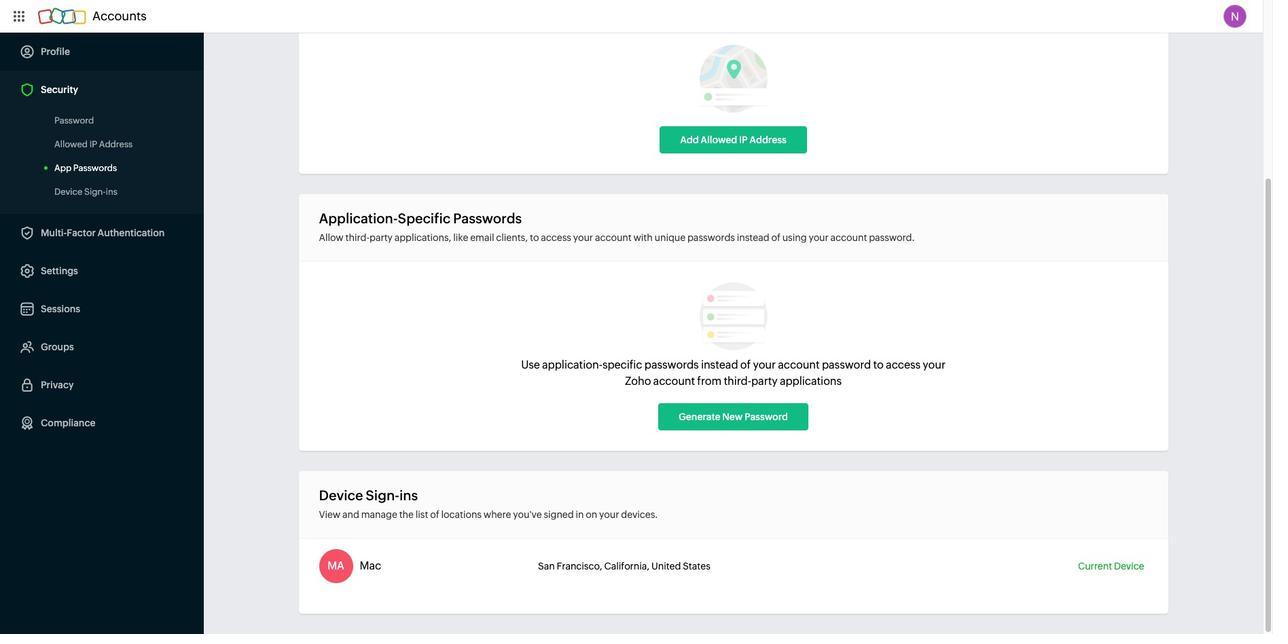 Task type: vqa. For each thing, say whether or not it's contained in the screenshot.
third- in the Use Application-Specific Passwords Instead Of Your Account Password To Access Your Zoho Account From Third-Party Applications
yes



Task type: locate. For each thing, give the bounding box(es) containing it.
passwords
[[73, 163, 117, 173], [453, 211, 522, 226]]

ins for device sign-ins view and manage the list of locations where you've signed in on your devices.
[[400, 488, 418, 504]]

allow
[[319, 232, 344, 243]]

third-
[[346, 232, 370, 243], [724, 375, 751, 388]]

0 vertical spatial access
[[541, 232, 571, 243]]

generate new password
[[679, 412, 788, 423]]

0 horizontal spatial ip
[[90, 139, 97, 149]]

1 horizontal spatial ins
[[400, 488, 418, 504]]

1 horizontal spatial access
[[886, 359, 921, 372]]

device right current
[[1114, 561, 1145, 572]]

using
[[783, 232, 807, 243]]

passwords down allowed ip address on the left top of the page
[[73, 163, 117, 173]]

in
[[576, 510, 584, 520]]

account up applications
[[778, 359, 820, 372]]

device
[[54, 187, 82, 197], [319, 488, 363, 504], [1114, 561, 1145, 572]]

1 horizontal spatial device
[[319, 488, 363, 504]]

1 vertical spatial access
[[886, 359, 921, 372]]

0 horizontal spatial ins
[[106, 187, 117, 197]]

party inside use application-specific passwords instead of your account password to access your zoho account from third-party applications
[[751, 375, 778, 388]]

passwords inside application-specific passwords allow third-party applications, like email clients, to access your account with unique passwords instead of using your account password.
[[688, 232, 735, 243]]

francisco,
[[557, 561, 602, 572]]

1 vertical spatial password
[[745, 412, 788, 423]]

0 horizontal spatial sign-
[[84, 187, 106, 197]]

ip
[[739, 135, 748, 145], [90, 139, 97, 149]]

to right password
[[873, 359, 884, 372]]

device sign-ins
[[54, 187, 117, 197]]

of left using
[[772, 232, 781, 243]]

access right clients, in the top left of the page
[[541, 232, 571, 243]]

1 horizontal spatial party
[[751, 375, 778, 388]]

your
[[573, 232, 593, 243], [809, 232, 829, 243], [753, 359, 776, 372], [923, 359, 946, 372], [599, 510, 619, 520]]

2 vertical spatial device
[[1114, 561, 1145, 572]]

2 vertical spatial of
[[430, 510, 439, 520]]

device down app
[[54, 187, 82, 197]]

0 vertical spatial third-
[[346, 232, 370, 243]]

sign- down app passwords
[[84, 187, 106, 197]]

1 vertical spatial device
[[319, 488, 363, 504]]

manage
[[361, 510, 397, 520]]

access right password
[[886, 359, 921, 372]]

0 horizontal spatial device
[[54, 187, 82, 197]]

to right clients, in the top left of the page
[[530, 232, 539, 243]]

ins down app passwords
[[106, 187, 117, 197]]

clients,
[[496, 232, 528, 243]]

address
[[750, 135, 787, 145], [99, 139, 133, 149]]

1 vertical spatial sign-
[[366, 488, 400, 504]]

of
[[772, 232, 781, 243], [741, 359, 751, 372], [430, 510, 439, 520]]

ins up the
[[400, 488, 418, 504]]

0 vertical spatial passwords
[[688, 232, 735, 243]]

1 vertical spatial of
[[741, 359, 751, 372]]

0 vertical spatial ins
[[106, 187, 117, 197]]

instead inside use application-specific passwords instead of your account password to access your zoho account from third-party applications
[[701, 359, 738, 372]]

privacy
[[41, 380, 74, 391]]

1 horizontal spatial allowed
[[701, 135, 737, 145]]

zoho
[[625, 375, 651, 388]]

1 horizontal spatial password
[[745, 412, 788, 423]]

multi-
[[41, 228, 67, 239]]

of up generate new password
[[741, 359, 751, 372]]

1 vertical spatial passwords
[[645, 359, 699, 372]]

0 horizontal spatial to
[[530, 232, 539, 243]]

california,
[[604, 561, 650, 572]]

passwords up email
[[453, 211, 522, 226]]

0 horizontal spatial password
[[54, 116, 94, 126]]

passwords inside use application-specific passwords instead of your account password to access your zoho account from third-party applications
[[645, 359, 699, 372]]

2 horizontal spatial device
[[1114, 561, 1145, 572]]

0 vertical spatial password
[[54, 116, 94, 126]]

1 vertical spatial passwords
[[453, 211, 522, 226]]

of inside use application-specific passwords instead of your account password to access your zoho account from third-party applications
[[741, 359, 751, 372]]

third- inside use application-specific passwords instead of your account password to access your zoho account from third-party applications
[[724, 375, 751, 388]]

application-
[[319, 211, 398, 226]]

password
[[822, 359, 871, 372]]

mac
[[360, 560, 381, 573]]

on
[[586, 510, 597, 520]]

sign-
[[84, 187, 106, 197], [366, 488, 400, 504]]

0 horizontal spatial party
[[370, 232, 393, 243]]

passwords
[[688, 232, 735, 243], [645, 359, 699, 372]]

1 horizontal spatial passwords
[[453, 211, 522, 226]]

party left applications
[[751, 375, 778, 388]]

1 vertical spatial party
[[751, 375, 778, 388]]

password up allowed ip address on the left top of the page
[[54, 116, 94, 126]]

0 vertical spatial device
[[54, 187, 82, 197]]

party
[[370, 232, 393, 243], [751, 375, 778, 388]]

1 horizontal spatial of
[[741, 359, 751, 372]]

2 horizontal spatial of
[[772, 232, 781, 243]]

to
[[530, 232, 539, 243], [873, 359, 884, 372]]

0 horizontal spatial passwords
[[73, 163, 117, 173]]

password
[[54, 116, 94, 126], [745, 412, 788, 423]]

settings
[[41, 266, 78, 277]]

account left the password.
[[831, 232, 867, 243]]

specific
[[398, 211, 451, 226]]

1 vertical spatial instead
[[701, 359, 738, 372]]

1 horizontal spatial sign-
[[366, 488, 400, 504]]

ins for device sign-ins
[[106, 187, 117, 197]]

accounts
[[92, 9, 147, 23]]

password right new
[[745, 412, 788, 423]]

sessions
[[41, 304, 80, 315]]

1 horizontal spatial address
[[750, 135, 787, 145]]

0 vertical spatial party
[[370, 232, 393, 243]]

to inside use application-specific passwords instead of your account password to access your zoho account from third-party applications
[[873, 359, 884, 372]]

allowed
[[701, 135, 737, 145], [54, 139, 88, 149]]

0 horizontal spatial of
[[430, 510, 439, 520]]

the
[[399, 510, 414, 520]]

device up and
[[319, 488, 363, 504]]

of right list
[[430, 510, 439, 520]]

allowed up app
[[54, 139, 88, 149]]

from
[[697, 375, 722, 388]]

allowed right add
[[701, 135, 737, 145]]

instead
[[737, 232, 770, 243], [701, 359, 738, 372]]

1 horizontal spatial third-
[[724, 375, 751, 388]]

ip right add
[[739, 135, 748, 145]]

account left with
[[595, 232, 632, 243]]

ins
[[106, 187, 117, 197], [400, 488, 418, 504]]

san francisco, california, united states
[[538, 561, 711, 572]]

your inside device sign-ins view and manage the list of locations where you've signed in on your devices.
[[599, 510, 619, 520]]

add
[[680, 135, 699, 145]]

compliance
[[41, 418, 95, 429]]

add allowed ip address
[[680, 135, 787, 145]]

locations
[[441, 510, 482, 520]]

0 vertical spatial to
[[530, 232, 539, 243]]

app
[[54, 163, 71, 173]]

party down application-
[[370, 232, 393, 243]]

generate
[[679, 412, 721, 423]]

sign- up manage
[[366, 488, 400, 504]]

access
[[541, 232, 571, 243], [886, 359, 921, 372]]

1 vertical spatial ins
[[400, 488, 418, 504]]

instead up the from
[[701, 359, 738, 372]]

sign- for device sign-ins view and manage the list of locations where you've signed in on your devices.
[[366, 488, 400, 504]]

passwords right 'unique'
[[688, 232, 735, 243]]

0 vertical spatial passwords
[[73, 163, 117, 173]]

where
[[484, 510, 511, 520]]

of inside application-specific passwords allow third-party applications, like email clients, to access your account with unique passwords instead of using your account password.
[[772, 232, 781, 243]]

ip up app passwords
[[90, 139, 97, 149]]

account
[[595, 232, 632, 243], [831, 232, 867, 243], [778, 359, 820, 372], [653, 375, 695, 388]]

current
[[1078, 561, 1112, 572]]

0 vertical spatial instead
[[737, 232, 770, 243]]

0 vertical spatial of
[[772, 232, 781, 243]]

1 vertical spatial third-
[[724, 375, 751, 388]]

add allowed ip address button
[[660, 126, 807, 154]]

allowed ip address
[[54, 139, 133, 149]]

access inside use application-specific passwords instead of your account password to access your zoho account from third-party applications
[[886, 359, 921, 372]]

0 horizontal spatial access
[[541, 232, 571, 243]]

1 horizontal spatial ip
[[739, 135, 748, 145]]

1 vertical spatial to
[[873, 359, 884, 372]]

security
[[41, 84, 78, 95]]

device sign-ins view and manage the list of locations where you've signed in on your devices.
[[319, 488, 658, 520]]

use application-specific passwords instead of your account password to access your zoho account from third-party applications
[[521, 359, 946, 388]]

password.
[[869, 232, 915, 243]]

0 vertical spatial sign-
[[84, 187, 106, 197]]

passwords up zoho
[[645, 359, 699, 372]]

use
[[521, 359, 540, 372]]

address inside button
[[750, 135, 787, 145]]

device inside device sign-ins view and manage the list of locations where you've signed in on your devices.
[[319, 488, 363, 504]]

instead left using
[[737, 232, 770, 243]]

third- down application-
[[346, 232, 370, 243]]

device for device sign-ins
[[54, 187, 82, 197]]

0 horizontal spatial third-
[[346, 232, 370, 243]]

1 horizontal spatial to
[[873, 359, 884, 372]]

sign- inside device sign-ins view and manage the list of locations where you've signed in on your devices.
[[366, 488, 400, 504]]

ins inside device sign-ins view and manage the list of locations where you've signed in on your devices.
[[400, 488, 418, 504]]

third- right the from
[[724, 375, 751, 388]]

ip inside button
[[739, 135, 748, 145]]



Task type: describe. For each thing, give the bounding box(es) containing it.
you've
[[513, 510, 542, 520]]

list
[[416, 510, 428, 520]]

instead inside application-specific passwords allow third-party applications, like email clients, to access your account with unique passwords instead of using your account password.
[[737, 232, 770, 243]]

ma
[[328, 560, 344, 573]]

generate new password button
[[658, 404, 809, 431]]

account left the from
[[653, 375, 695, 388]]

applications
[[780, 375, 842, 388]]

current device
[[1078, 561, 1145, 572]]

email
[[470, 232, 494, 243]]

groups
[[41, 342, 74, 353]]

0 horizontal spatial allowed
[[54, 139, 88, 149]]

passwords inside application-specific passwords allow third-party applications, like email clients, to access your account with unique passwords instead of using your account password.
[[453, 211, 522, 226]]

access inside application-specific passwords allow third-party applications, like email clients, to access your account with unique passwords instead of using your account password.
[[541, 232, 571, 243]]

factor
[[67, 228, 96, 239]]

of inside device sign-ins view and manage the list of locations where you've signed in on your devices.
[[430, 510, 439, 520]]

authentication
[[98, 228, 165, 239]]

new
[[722, 412, 743, 423]]

san
[[538, 561, 555, 572]]

like
[[453, 232, 468, 243]]

states
[[683, 561, 711, 572]]

third- inside application-specific passwords allow third-party applications, like email clients, to access your account with unique passwords instead of using your account password.
[[346, 232, 370, 243]]

multi-factor authentication
[[41, 228, 165, 239]]

to inside application-specific passwords allow third-party applications, like email clients, to access your account with unique passwords instead of using your account password.
[[530, 232, 539, 243]]

united
[[652, 561, 681, 572]]

device for device sign-ins view and manage the list of locations where you've signed in on your devices.
[[319, 488, 363, 504]]

password inside button
[[745, 412, 788, 423]]

0 horizontal spatial address
[[99, 139, 133, 149]]

application-
[[542, 359, 603, 372]]

with
[[634, 232, 653, 243]]

view
[[319, 510, 341, 520]]

specific
[[603, 359, 642, 372]]

application-specific passwords allow third-party applications, like email clients, to access your account with unique passwords instead of using your account password.
[[319, 211, 915, 243]]

and
[[342, 510, 359, 520]]

applications,
[[395, 232, 451, 243]]

app passwords
[[54, 163, 117, 173]]

party inside application-specific passwords allow third-party applications, like email clients, to access your account with unique passwords instead of using your account password.
[[370, 232, 393, 243]]

sign- for device sign-ins
[[84, 187, 106, 197]]

unique
[[655, 232, 686, 243]]

profile
[[41, 46, 70, 57]]

devices.
[[621, 510, 658, 520]]

allowed inside button
[[701, 135, 737, 145]]

signed
[[544, 510, 574, 520]]



